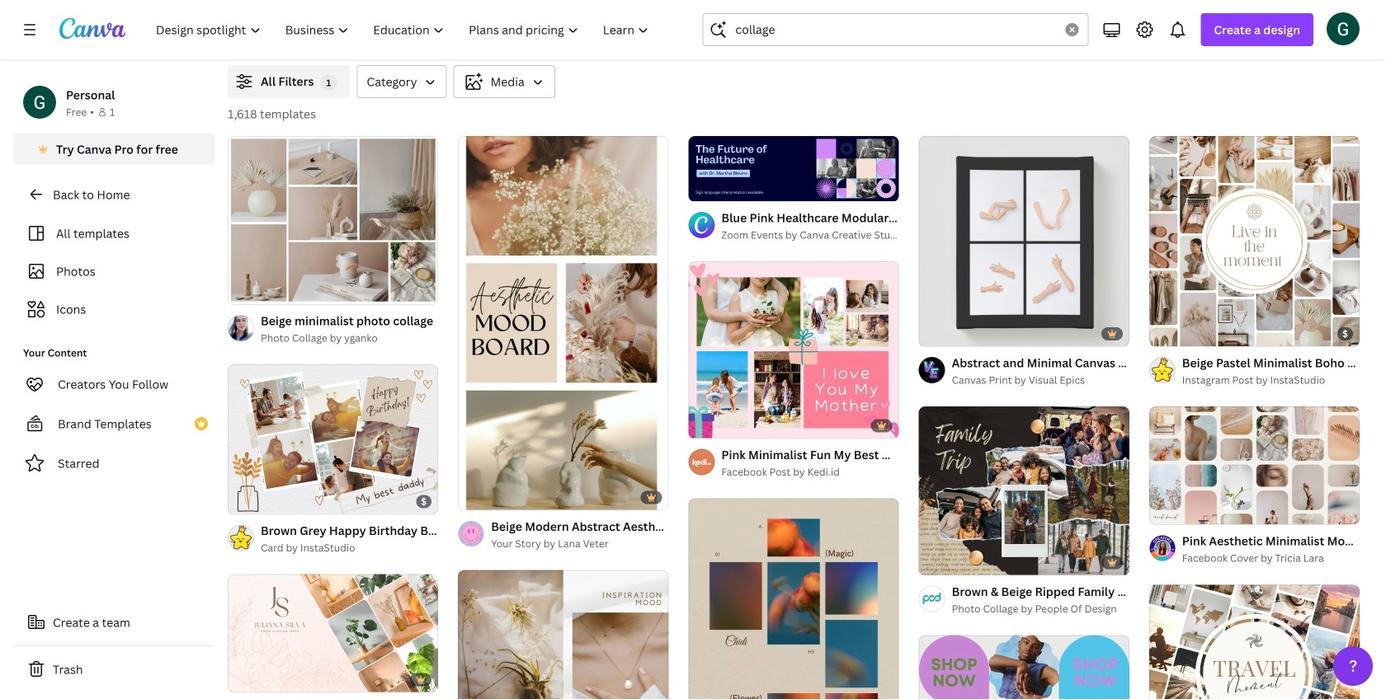 Task type: describe. For each thing, give the bounding box(es) containing it.
brown & beige ripped family photo collage image
[[919, 407, 1129, 575]]

greg robinson image
[[1327, 12, 1360, 45]]

beige pastel minimalist boho live in the moment  photo collage instagram post image
[[1149, 136, 1360, 347]]

beige minimalist photo collage image
[[228, 136, 438, 305]]

aesthetic creamy floral with line art facebook cover image
[[228, 574, 438, 693]]

blue pink healthcare modular objects zoom events header image
[[688, 136, 899, 202]]

pink minimalist fun my best mother memories photo collage facebook post image
[[688, 262, 899, 438]]

beige brown minimalist travel moment photo collage facebook post image
[[1149, 585, 1360, 700]]

1 filter options selected element
[[320, 75, 337, 91]]

top level navigation element
[[145, 13, 663, 46]]



Task type: locate. For each thing, give the bounding box(es) containing it.
Search search field
[[735, 14, 1056, 45]]

brown grey happy birthday best daddy card landscape image
[[228, 365, 438, 514]]

blue, orange & beige modern clean colorful collage poster image
[[688, 499, 899, 700]]

beige white aesthetic moodboard photo collage instagram story image
[[458, 571, 669, 700]]

green, pink, and blue y2k geometric photo collage instagram post image
[[919, 636, 1129, 700]]

pink aesthetic minimalist mood board photo collage facebook cover image
[[1149, 407, 1360, 525]]

beige modern abstract aesthetic mood board photo collage instagram story image
[[458, 136, 669, 510]]

None search field
[[702, 13, 1089, 46]]

abstract and minimal canvas print image
[[919, 136, 1129, 347]]



Task type: vqa. For each thing, say whether or not it's contained in the screenshot.
the right a
no



